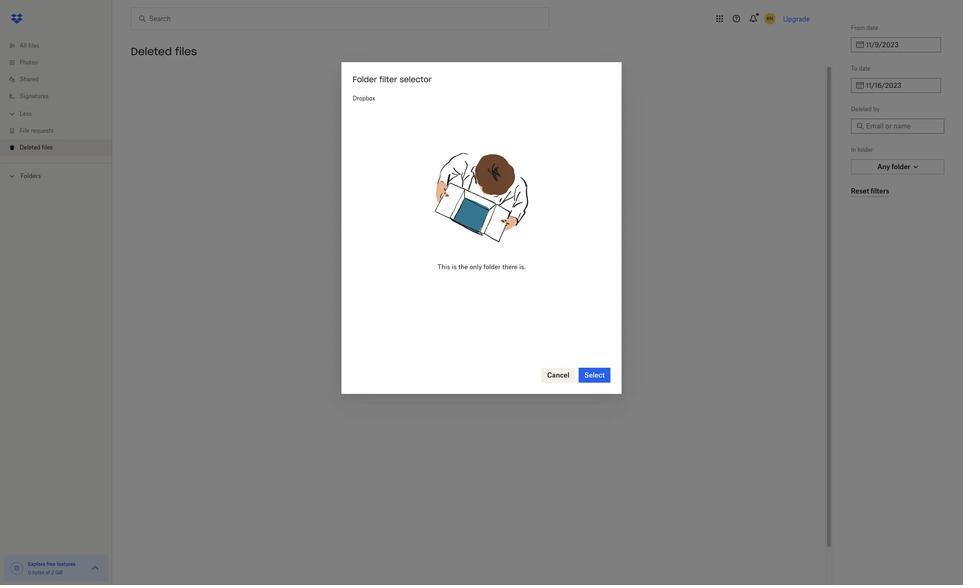 Task type: locate. For each thing, give the bounding box(es) containing it.
0 vertical spatial date
[[867, 24, 879, 31]]

of
[[46, 570, 50, 575]]

there
[[503, 263, 518, 271]]

by
[[874, 106, 880, 113]]

2 vertical spatial deleted
[[20, 144, 40, 151]]

1 horizontal spatial folder
[[858, 146, 874, 153]]

date for from date
[[867, 24, 879, 31]]

explore free features 0 bytes of 2 gb
[[28, 561, 76, 575]]

folders
[[21, 172, 41, 179]]

deleted files
[[131, 45, 197, 58], [20, 144, 53, 151]]

0 horizontal spatial deleted
[[20, 144, 40, 151]]

date for to date
[[859, 65, 871, 72]]

0 horizontal spatial folder
[[484, 263, 501, 271]]

1 horizontal spatial deleted files
[[131, 45, 197, 58]]

shared
[[20, 76, 39, 83]]

folder right try at top
[[484, 263, 501, 271]]

date right to
[[859, 65, 871, 72]]

deleted
[[131, 45, 172, 58], [852, 106, 872, 113], [20, 144, 40, 151]]

0 vertical spatial deleted files
[[131, 45, 197, 58]]

1 vertical spatial deleted files
[[20, 144, 53, 151]]

shared link
[[7, 71, 112, 88]]

2
[[51, 570, 54, 575]]

in folder
[[852, 146, 874, 153]]

photos link
[[7, 54, 112, 71]]

folder
[[353, 75, 377, 84]]

files
[[28, 42, 39, 49], [175, 45, 197, 58], [42, 144, 53, 151], [431, 261, 446, 271]]

is
[[452, 263, 457, 271]]

folder filter selector
[[353, 75, 432, 84]]

folder right in
[[858, 146, 874, 153]]

cancel
[[547, 371, 570, 379]]

upgrade
[[784, 15, 810, 23]]

2 horizontal spatial deleted
[[852, 106, 872, 113]]

dropbox
[[353, 95, 375, 102]]

1 vertical spatial date
[[859, 65, 871, 72]]

file
[[20, 127, 29, 134]]

deleted
[[403, 261, 429, 271]]

your
[[521, 261, 536, 271]]

folder
[[858, 146, 874, 153], [484, 263, 501, 271]]

dropbox image
[[7, 9, 26, 28]]

all files link
[[7, 37, 112, 54]]

deleted inside list item
[[20, 144, 40, 151]]

list
[[0, 32, 112, 163]]

in
[[852, 146, 857, 153]]

signatures link
[[7, 88, 112, 105]]

to
[[852, 65, 858, 72]]

select button
[[579, 368, 611, 383]]

0 vertical spatial deleted
[[131, 45, 172, 58]]

date
[[867, 24, 879, 31], [859, 65, 871, 72]]

files inside list item
[[42, 144, 53, 151]]

file requests link
[[7, 122, 112, 139]]

date right from
[[867, 24, 879, 31]]

0 horizontal spatial deleted files
[[20, 144, 53, 151]]

1 vertical spatial folder
[[484, 263, 501, 271]]

requests
[[31, 127, 54, 134]]

deleted files list item
[[0, 139, 112, 156]]

deleted by
[[852, 106, 880, 113]]

quota usage element
[[9, 561, 24, 576]]

less
[[20, 110, 32, 117]]

this
[[438, 263, 450, 271]]

to date
[[852, 65, 871, 72]]



Task type: vqa. For each thing, say whether or not it's contained in the screenshot.
the This
yes



Task type: describe. For each thing, give the bounding box(es) containing it.
gb
[[55, 570, 63, 575]]

is.
[[520, 263, 526, 271]]

To date text field
[[866, 80, 936, 91]]

1 vertical spatial deleted
[[852, 106, 872, 113]]

only
[[470, 263, 482, 271]]

from date
[[852, 24, 879, 31]]

filters
[[538, 261, 558, 271]]

selector
[[400, 75, 432, 84]]

all
[[20, 42, 27, 49]]

upgrade link
[[784, 15, 810, 23]]

list containing all files
[[0, 32, 112, 163]]

folders button
[[0, 169, 112, 183]]

no
[[391, 261, 401, 271]]

1 horizontal spatial deleted
[[131, 45, 172, 58]]

no deleted files found. try adjusting your filters
[[391, 261, 558, 271]]

found.
[[448, 261, 470, 271]]

folder inside dialog
[[484, 263, 501, 271]]

bytes
[[32, 570, 44, 575]]

all files
[[20, 42, 39, 49]]

the
[[459, 263, 468, 271]]

less image
[[7, 109, 17, 119]]

deleted files inside list item
[[20, 144, 53, 151]]

this is the only folder there is.
[[438, 263, 526, 271]]

adjusting
[[485, 261, 519, 271]]

free
[[47, 561, 56, 567]]

filter
[[380, 75, 398, 84]]

From date text field
[[866, 40, 936, 50]]

photos
[[20, 59, 38, 66]]

signatures
[[20, 93, 49, 100]]

folder filter selector dialog
[[342, 62, 622, 394]]

features
[[57, 561, 76, 567]]

from
[[852, 24, 865, 31]]

try
[[472, 261, 483, 271]]

file requests
[[20, 127, 54, 134]]

0 vertical spatial folder
[[858, 146, 874, 153]]

cancel button
[[542, 368, 575, 383]]

select
[[585, 371, 605, 379]]

deleted files link
[[7, 139, 112, 156]]

0
[[28, 570, 31, 575]]

explore
[[28, 561, 45, 567]]



